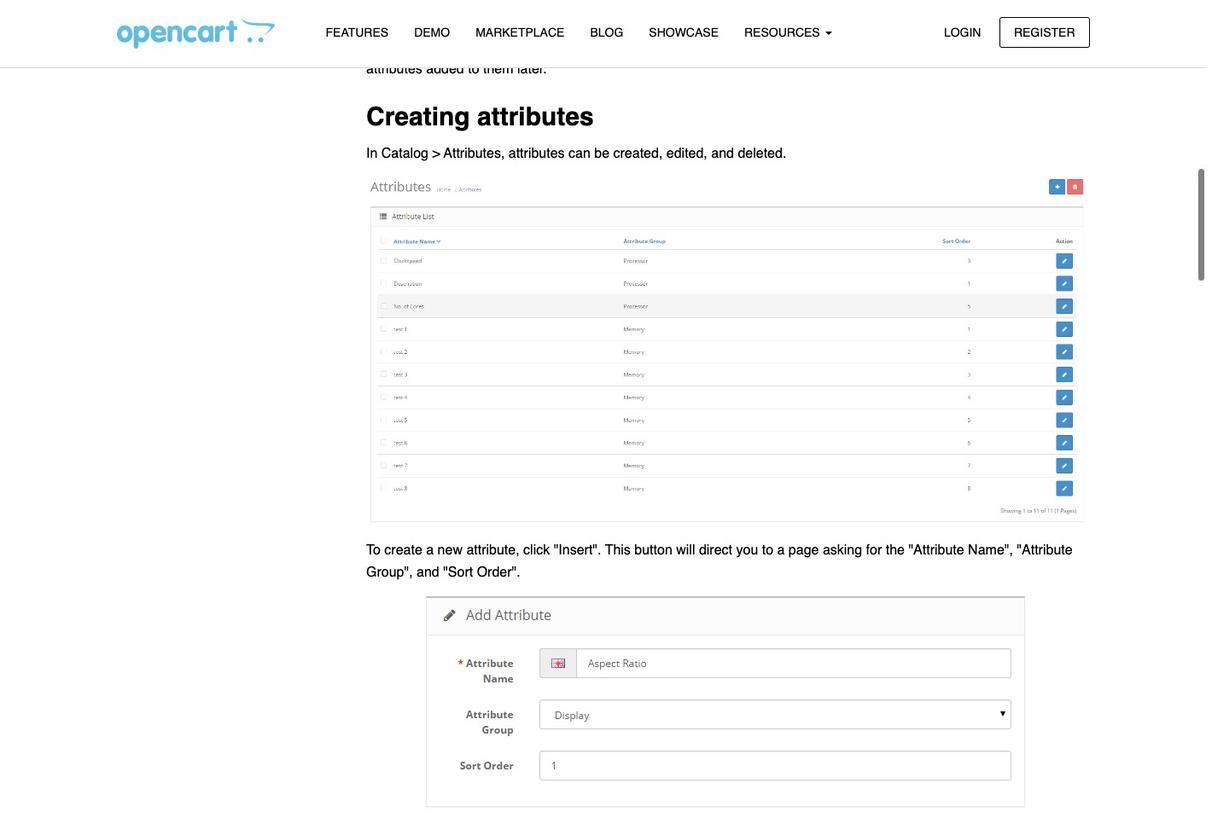 Task type: describe. For each thing, give the bounding box(es) containing it.
to create an attribute group, go to catalog> attributes> attributes group and click "insert". this form only requires an attribute group name in "attribute group name". adding the "sort order" is optional. adding a sort order will affect the arrangement order of attributes under product comparison. the attribute groups created here can have individual attributes added to them later.
[[366, 0, 1073, 76]]

resources
[[744, 26, 823, 39]]

comparison.
[[648, 39, 725, 55]]

requires
[[1003, 0, 1052, 11]]

new
[[438, 543, 463, 558]]

attributes right attributes,
[[509, 146, 565, 161]]

2 adding from the left
[[875, 17, 917, 33]]

groups
[[809, 39, 851, 55]]

0 vertical spatial attribute
[[445, 0, 495, 11]]

of
[[483, 39, 495, 55]]

later.
[[517, 61, 547, 76]]

features
[[326, 26, 389, 39]]

look attributes image
[[421, 595, 1035, 812]]

1 horizontal spatial "attribute
[[909, 543, 964, 558]]

2 vertical spatial attribute
[[756, 39, 806, 55]]

catalog
[[381, 146, 428, 161]]

0 horizontal spatial attribute
[[366, 17, 416, 33]]

blog
[[590, 26, 623, 39]]

create for a
[[384, 543, 422, 558]]

create for an
[[384, 0, 422, 11]]

here
[[904, 39, 932, 55]]

2 an from the left
[[1056, 0, 1071, 11]]

"insert". inside to create a new attribute, click "insert". this button will direct you to a page asking for the "attribute name", "attribute group", and "sort order".
[[554, 543, 601, 558]]

this inside to create a new attribute, click "insert". this button will direct you to a page asking for the "attribute name", "attribute group", and "sort order".
[[605, 543, 631, 558]]

"sort inside to create an attribute group, go to catalog> attributes> attributes group and click "insert". this form only requires an attribute group name in "attribute group name". adding the "sort order" is optional. adding a sort order will affect the arrangement order of attributes under product comparison. the attribute groups created here can have individual attributes added to them later.
[[729, 17, 759, 33]]

register link
[[1000, 17, 1090, 48]]

you
[[736, 543, 758, 558]]

name
[[458, 17, 492, 33]]

and inside to create an attribute group, go to catalog> attributes> attributes group and click "insert". this form only requires an attribute group name in "attribute group name". adding the "sort order" is optional. adding a sort order will affect the arrangement order of attributes under product comparison. the attribute groups created here can have individual attributes added to them later.
[[805, 0, 828, 11]]

optional.
[[820, 17, 872, 33]]

1 vertical spatial and
[[711, 146, 734, 161]]

1 an from the left
[[426, 0, 441, 11]]

look attributes name image
[[366, 176, 1090, 530]]

"attribute inside to create an attribute group, go to catalog> attributes> attributes group and click "insert". this form only requires an attribute group name in "attribute group name". adding the "sort order" is optional. adding a sort order will affect the arrangement order of attributes under product comparison. the attribute groups created here can have individual attributes added to them later.
[[510, 17, 566, 33]]

click inside to create a new attribute, click "insert". this button will direct you to a page asking for the "attribute name", "attribute group", and "sort order".
[[523, 543, 550, 558]]

0 vertical spatial to
[[560, 0, 571, 11]]

to create a new attribute, click "insert". this button will direct you to a page asking for the "attribute name", "attribute group", and "sort order".
[[366, 543, 1073, 580]]

2 horizontal spatial the
[[1054, 17, 1073, 33]]

direct
[[699, 543, 732, 558]]

edited,
[[667, 146, 708, 161]]

1 horizontal spatial a
[[777, 543, 785, 558]]

features link
[[313, 18, 401, 48]]

attribute,
[[466, 543, 520, 558]]

login
[[944, 25, 981, 39]]

1 adding from the left
[[660, 17, 702, 33]]

asking
[[823, 543, 862, 558]]

deleted.
[[738, 146, 787, 161]]

login link
[[930, 17, 996, 48]]

will inside to create a new attribute, click "insert". this button will direct you to a page asking for the "attribute name", "attribute group", and "sort order".
[[676, 543, 695, 558]]

order".
[[477, 565, 520, 580]]

0 horizontal spatial the
[[706, 17, 725, 33]]

opencart - open source shopping cart solution image
[[117, 18, 274, 49]]

go
[[541, 0, 556, 11]]

this inside to create an attribute group, go to catalog> attributes> attributes group and click "insert". this form only requires an attribute group name in "attribute group name". adding the "sort order" is optional. adding a sort order will affect the arrangement order of attributes under product comparison. the attribute groups created here can have individual attributes added to them later.
[[913, 0, 939, 11]]

group
[[419, 17, 454, 33]]

order"
[[763, 17, 802, 33]]

is
[[806, 17, 816, 33]]

affect
[[1017, 17, 1050, 33]]

in
[[366, 146, 378, 161]]

"insert". inside to create an attribute group, go to catalog> attributes> attributes group and click "insert". this form only requires an attribute group name in "attribute group name". adding the "sort order" is optional. adding a sort order will affect the arrangement order of attributes under product comparison. the attribute groups created here can have individual attributes added to them later.
[[862, 0, 910, 11]]

attributes down "marketplace"
[[498, 39, 555, 55]]

0 vertical spatial order
[[959, 17, 991, 33]]



Task type: vqa. For each thing, say whether or not it's contained in the screenshot.
make in the opencart has certain technical requirements for the software to operate properly. the software must be uploaded to a web server, which will make the store publicly available on the web. if you do not already have a domain or web hosting account, those can easily be purchased for an affordable price at various places online.
no



Task type: locate. For each thing, give the bounding box(es) containing it.
them
[[483, 61, 514, 76]]

0 vertical spatial and
[[805, 0, 828, 11]]

1 vertical spatial "sort
[[443, 565, 473, 580]]

0 horizontal spatial a
[[426, 543, 434, 558]]

to inside to create an attribute group, go to catalog> attributes> attributes group and click "insert". this form only requires an attribute group name in "attribute group name". adding the "sort order" is optional. adding a sort order will affect the arrangement order of attributes under product comparison. the attribute groups created here can have individual attributes added to them later.
[[366, 0, 381, 11]]

1 vertical spatial click
[[523, 543, 550, 558]]

1 vertical spatial this
[[605, 543, 631, 558]]

1 horizontal spatial an
[[1056, 0, 1071, 11]]

sort
[[932, 17, 955, 33]]

creating attributes
[[366, 102, 594, 132]]

the right affect
[[1054, 17, 1073, 33]]

order down the name
[[447, 39, 479, 55]]

0 horizontal spatial can
[[569, 146, 591, 161]]

click inside to create an attribute group, go to catalog> attributes> attributes group and click "insert". this form only requires an attribute group name in "attribute group name". adding the "sort order" is optional. adding a sort order will affect the arrangement order of attributes under product comparison. the attribute groups created here can have individual attributes added to them later.
[[832, 0, 858, 11]]

adding
[[660, 17, 702, 33], [875, 17, 917, 33]]

this
[[913, 0, 939, 11], [605, 543, 631, 558]]

arrangement
[[366, 39, 444, 55]]

0 horizontal spatial click
[[523, 543, 550, 558]]

group",
[[366, 565, 413, 580]]

2 create from the top
[[384, 543, 422, 558]]

order
[[959, 17, 991, 33], [447, 39, 479, 55]]

and down new
[[417, 565, 439, 580]]

under
[[558, 39, 593, 55]]

1 vertical spatial order
[[447, 39, 479, 55]]

attributes,
[[444, 146, 505, 161]]

to left them
[[468, 61, 479, 76]]

to for to create an attribute group, go to catalog> attributes> attributes group and click "insert". this form only requires an attribute group name in "attribute group name". adding the "sort order" is optional. adding a sort order will affect the arrangement order of attributes under product comparison. the attribute groups created here can have individual attributes added to them later.
[[366, 0, 381, 11]]

an up "register"
[[1056, 0, 1071, 11]]

only
[[974, 0, 999, 11]]

"insert". left button
[[554, 543, 601, 558]]

name".
[[612, 17, 657, 33]]

register
[[1014, 25, 1075, 39]]

to
[[560, 0, 571, 11], [468, 61, 479, 76], [762, 543, 773, 558]]

and inside to create a new attribute, click "insert". this button will direct you to a page asking for the "attribute name", "attribute group", and "sort order".
[[417, 565, 439, 580]]

1 horizontal spatial can
[[935, 39, 957, 55]]

"sort inside to create a new attribute, click "insert". this button will direct you to a page asking for the "attribute name", "attribute group", and "sort order".
[[443, 565, 473, 580]]

"sort
[[729, 17, 759, 33], [443, 565, 473, 580]]

creating
[[366, 102, 470, 132]]

>
[[432, 146, 440, 161]]

0 horizontal spatial "attribute
[[510, 17, 566, 33]]

2 vertical spatial to
[[762, 543, 773, 558]]

and right edited,
[[711, 146, 734, 161]]

1 horizontal spatial attribute
[[445, 0, 495, 11]]

can left be at the top of page
[[569, 146, 591, 161]]

demo
[[414, 26, 450, 39]]

showcase
[[649, 26, 719, 39]]

the
[[729, 39, 752, 55]]

will
[[995, 17, 1014, 33], [676, 543, 695, 558]]

2 to from the top
[[366, 543, 381, 558]]

1 horizontal spatial this
[[913, 0, 939, 11]]

1 vertical spatial to
[[366, 543, 381, 558]]

showcase link
[[636, 18, 732, 48]]

0 vertical spatial can
[[935, 39, 957, 55]]

created,
[[613, 146, 663, 161]]

be
[[594, 146, 610, 161]]

attributes down arrangement
[[366, 61, 422, 76]]

form
[[943, 0, 970, 11]]

0 vertical spatial to
[[366, 0, 381, 11]]

"insert". up created
[[862, 0, 910, 11]]

have
[[961, 39, 991, 55]]

1 horizontal spatial click
[[832, 0, 858, 11]]

0 horizontal spatial group
[[570, 17, 608, 33]]

1 to from the top
[[366, 0, 381, 11]]

can
[[935, 39, 957, 55], [569, 146, 591, 161]]

1 vertical spatial group
[[570, 17, 608, 33]]

product
[[597, 39, 644, 55]]

to up "features"
[[366, 0, 381, 11]]

0 horizontal spatial "insert".
[[554, 543, 601, 558]]

1 vertical spatial create
[[384, 543, 422, 558]]

1 horizontal spatial the
[[886, 543, 905, 558]]

create up group",
[[384, 543, 422, 558]]

for
[[866, 543, 882, 558]]

will down only
[[995, 17, 1014, 33]]

created
[[855, 39, 900, 55]]

will left direct
[[676, 543, 695, 558]]

1 horizontal spatial group
[[763, 0, 801, 11]]

1 horizontal spatial adding
[[875, 17, 917, 33]]

adding up created
[[875, 17, 917, 33]]

the inside to create a new attribute, click "insert". this button will direct you to a page asking for the "attribute name", "attribute group", and "sort order".
[[886, 543, 905, 558]]

button
[[635, 543, 673, 558]]

can down sort
[[935, 39, 957, 55]]

1 horizontal spatial order
[[959, 17, 991, 33]]

0 horizontal spatial adding
[[660, 17, 702, 33]]

page
[[789, 543, 819, 558]]

2 horizontal spatial "attribute
[[1017, 543, 1073, 558]]

create
[[384, 0, 422, 11], [384, 543, 422, 558]]

will inside to create an attribute group, go to catalog> attributes> attributes group and click "insert". this form only requires an attribute group name in "attribute group name". adding the "sort order" is optional. adding a sort order will affect the arrangement order of attributes under product comparison. the attribute groups created here can have individual attributes added to them later.
[[995, 17, 1014, 33]]

0 horizontal spatial and
[[417, 565, 439, 580]]

"sort up the the
[[729, 17, 759, 33]]

create inside to create a new attribute, click "insert". this button will direct you to a page asking for the "attribute name", "attribute group", and "sort order".
[[384, 543, 422, 558]]

an up group
[[426, 0, 441, 11]]

1 horizontal spatial and
[[711, 146, 734, 161]]

to
[[366, 0, 381, 11], [366, 543, 381, 558]]

2 horizontal spatial to
[[762, 543, 773, 558]]

1 vertical spatial to
[[468, 61, 479, 76]]

click right attribute,
[[523, 543, 550, 558]]

0 horizontal spatial an
[[426, 0, 441, 11]]

can inside to create an attribute group, go to catalog> attributes> attributes group and click "insert". this form only requires an attribute group name in "attribute group name". adding the "sort order" is optional. adding a sort order will affect the arrangement order of attributes under product comparison. the attribute groups created here can have individual attributes added to them later.
[[935, 39, 957, 55]]

0 horizontal spatial to
[[468, 61, 479, 76]]

2 horizontal spatial attribute
[[756, 39, 806, 55]]

this left button
[[605, 543, 631, 558]]

the right 'for'
[[886, 543, 905, 558]]

1 horizontal spatial will
[[995, 17, 1014, 33]]

create inside to create an attribute group, go to catalog> attributes> attributes group and click "insert". this form only requires an attribute group name in "attribute group name". adding the "sort order" is optional. adding a sort order will affect the arrangement order of attributes under product comparison. the attribute groups created here can have individual attributes added to them later.
[[384, 0, 422, 11]]

click
[[832, 0, 858, 11], [523, 543, 550, 558]]

create up group
[[384, 0, 422, 11]]

0 vertical spatial "insert".
[[862, 0, 910, 11]]

0 horizontal spatial will
[[676, 543, 695, 558]]

1 create from the top
[[384, 0, 422, 11]]

a
[[921, 17, 929, 33], [426, 543, 434, 558], [777, 543, 785, 558]]

to right go
[[560, 0, 571, 11]]

2 horizontal spatial a
[[921, 17, 929, 33]]

0 vertical spatial "sort
[[729, 17, 759, 33]]

attributes>
[[634, 0, 699, 11]]

added
[[426, 61, 464, 76]]

attribute down the resources
[[756, 39, 806, 55]]

marketplace
[[476, 26, 565, 39]]

the down attributes
[[706, 17, 725, 33]]

1 vertical spatial attribute
[[366, 17, 416, 33]]

2 vertical spatial and
[[417, 565, 439, 580]]

group up order"
[[763, 0, 801, 11]]

0 vertical spatial create
[[384, 0, 422, 11]]

attributes
[[702, 0, 760, 11]]

the
[[706, 17, 725, 33], [1054, 17, 1073, 33], [886, 543, 905, 558]]

1 horizontal spatial to
[[560, 0, 571, 11]]

resources link
[[732, 18, 845, 48]]

1 vertical spatial will
[[676, 543, 695, 558]]

"attribute
[[510, 17, 566, 33], [909, 543, 964, 558], [1017, 543, 1073, 558]]

2 horizontal spatial and
[[805, 0, 828, 11]]

in catalog > attributes, attributes can be created, edited, and deleted.
[[366, 146, 787, 161]]

1 horizontal spatial "sort
[[729, 17, 759, 33]]

"sort down new
[[443, 565, 473, 580]]

to up group",
[[366, 543, 381, 558]]

demo link
[[401, 18, 463, 48]]

0 vertical spatial will
[[995, 17, 1014, 33]]

name",
[[968, 543, 1013, 558]]

group
[[763, 0, 801, 11], [570, 17, 608, 33]]

an
[[426, 0, 441, 11], [1056, 0, 1071, 11]]

"attribute right name",
[[1017, 543, 1073, 558]]

1 vertical spatial can
[[569, 146, 591, 161]]

catalog>
[[575, 0, 630, 11]]

a inside to create an attribute group, go to catalog> attributes> attributes group and click "insert". this form only requires an attribute group name in "attribute group name". adding the "sort order" is optional. adding a sort order will affect the arrangement order of attributes under product comparison. the attribute groups created here can have individual attributes added to them later.
[[921, 17, 929, 33]]

click up 'optional.'
[[832, 0, 858, 11]]

and up is
[[805, 0, 828, 11]]

0 vertical spatial this
[[913, 0, 939, 11]]

a left sort
[[921, 17, 929, 33]]

and
[[805, 0, 828, 11], [711, 146, 734, 161], [417, 565, 439, 580]]

"attribute down go
[[510, 17, 566, 33]]

group,
[[498, 0, 537, 11]]

"attribute left name",
[[909, 543, 964, 558]]

attributes
[[498, 39, 555, 55], [366, 61, 422, 76], [477, 102, 594, 132], [509, 146, 565, 161]]

attribute up the name
[[445, 0, 495, 11]]

individual
[[995, 39, 1052, 55]]

0 horizontal spatial this
[[605, 543, 631, 558]]

0 horizontal spatial "sort
[[443, 565, 473, 580]]

attribute
[[445, 0, 495, 11], [366, 17, 416, 33], [756, 39, 806, 55]]

to for to create a new attribute, click "insert". this button will direct you to a page asking for the "attribute name", "attribute group", and "sort order".
[[366, 543, 381, 558]]

blog link
[[577, 18, 636, 48]]

0 vertical spatial click
[[832, 0, 858, 11]]

group down catalog>
[[570, 17, 608, 33]]

"insert".
[[862, 0, 910, 11], [554, 543, 601, 558]]

to inside to create a new attribute, click "insert". this button will direct you to a page asking for the "attribute name", "attribute group", and "sort order".
[[366, 543, 381, 558]]

1 vertical spatial "insert".
[[554, 543, 601, 558]]

1 horizontal spatial "insert".
[[862, 0, 910, 11]]

adding up comparison.
[[660, 17, 702, 33]]

attribute up arrangement
[[366, 17, 416, 33]]

0 horizontal spatial order
[[447, 39, 479, 55]]

to inside to create a new attribute, click "insert". this button will direct you to a page asking for the "attribute name", "attribute group", and "sort order".
[[762, 543, 773, 558]]

order up have
[[959, 17, 991, 33]]

this up sort
[[913, 0, 939, 11]]

in
[[496, 17, 507, 33]]

0 vertical spatial group
[[763, 0, 801, 11]]

marketplace link
[[463, 18, 577, 48]]

a left new
[[426, 543, 434, 558]]

to right you
[[762, 543, 773, 558]]

a left page
[[777, 543, 785, 558]]

attributes down later.
[[477, 102, 594, 132]]



